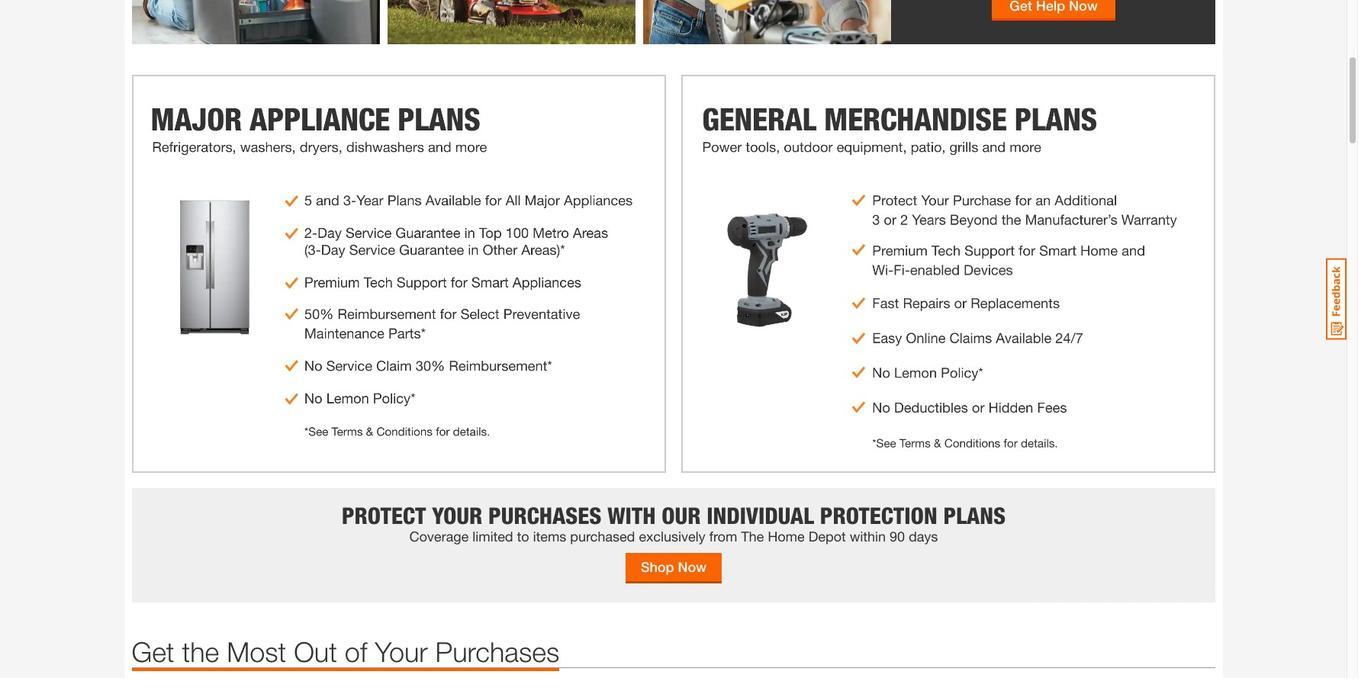 Task type: describe. For each thing, give the bounding box(es) containing it.
protect your purchases with our individual protection plans image
[[132, 488, 1215, 603]]

file a claim, contact tech support &  find answers image
[[132, 0, 1215, 44]]

most
[[227, 635, 286, 668]]

get
[[132, 635, 174, 668]]

of
[[345, 635, 367, 668]]

major appliance plans image
[[132, 75, 666, 473]]



Task type: locate. For each thing, give the bounding box(es) containing it.
get the most out of your purchases
[[132, 635, 560, 668]]

out
[[294, 635, 337, 668]]

your
[[375, 635, 428, 668]]

purchases
[[435, 635, 560, 668]]

general merchandise plans image
[[681, 75, 1215, 473]]

feedback link image
[[1326, 258, 1347, 340]]

the
[[182, 635, 219, 668]]



Task type: vqa. For each thing, say whether or not it's contained in the screenshot.
heating to the right
no



